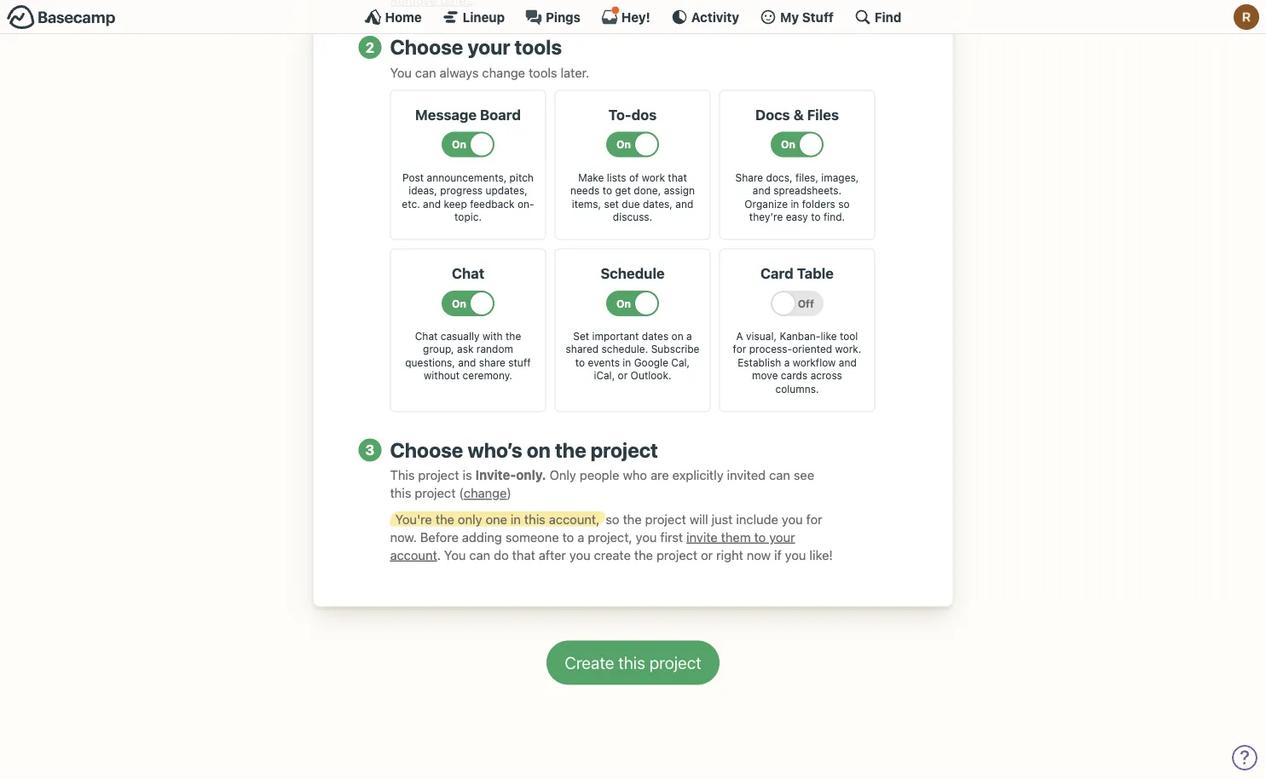 Task type: vqa. For each thing, say whether or not it's contained in the screenshot.


Task type: describe. For each thing, give the bounding box(es) containing it.
files
[[807, 107, 839, 123]]

my
[[781, 9, 799, 24]]

subscribe
[[651, 344, 700, 356]]

share docs, files, images, and spreadsheets. organize in folders so they're easy to find.
[[736, 172, 859, 224]]

can inside only people who are explicitly invited can see this project (
[[770, 469, 791, 483]]

share
[[736, 172, 764, 184]]

and inside chat casually with the group, ask random questions, and share stuff without ceremony.
[[458, 357, 476, 369]]

invite them to your account link
[[390, 530, 796, 563]]

of
[[629, 172, 639, 184]]

that for work
[[668, 172, 687, 184]]

to-dos
[[609, 107, 657, 123]]

later.
[[561, 65, 590, 80]]

1 vertical spatial change
[[464, 486, 507, 501]]

you're
[[395, 512, 432, 527]]

them
[[721, 530, 751, 545]]

casually
[[441, 331, 480, 342]]

project,
[[588, 530, 633, 545]]

.
[[437, 548, 441, 563]]

project inside "so the project will just include you for now. before adding someone to a project, you first"
[[645, 512, 686, 527]]

first
[[661, 530, 683, 545]]

visual,
[[746, 331, 777, 342]]

and inside a visual, kanban-like tool for process-oriented work. establish a workflow and move cards across columns.
[[839, 357, 857, 369]]

ruby image
[[1234, 4, 1260, 30]]

to-
[[609, 107, 632, 123]]

ceremony.
[[463, 370, 513, 382]]

before
[[420, 530, 459, 545]]

important
[[592, 331, 639, 342]]

ask
[[457, 344, 474, 356]]

ical,
[[594, 370, 615, 382]]

project down first
[[657, 548, 698, 563]]

topic.
[[455, 212, 482, 224]]

1 vertical spatial tools
[[529, 65, 558, 80]]

assign
[[664, 185, 695, 197]]

feedback
[[470, 198, 515, 210]]

message
[[415, 107, 477, 123]]

without
[[424, 370, 460, 382]]

to inside invite them to your account
[[755, 530, 766, 545]]

)
[[507, 486, 512, 501]]

always
[[440, 65, 479, 80]]

schedule
[[601, 265, 665, 282]]

adding
[[462, 530, 502, 545]]

the up before
[[436, 512, 455, 527]]

a inside set important dates on a shared schedule. subscribe to events in google cal, ical, or outlook.
[[687, 331, 692, 342]]

post announcements, pitch ideas, progress updates, etc. and keep feedback on- topic.
[[402, 172, 535, 224]]

chat for chat
[[452, 265, 485, 282]]

hey! button
[[601, 6, 651, 26]]

invite
[[687, 530, 718, 545]]

across
[[811, 370, 843, 382]]

home link
[[365, 9, 422, 26]]

project inside only people who are explicitly invited can see this project (
[[415, 486, 456, 501]]

your inside invite them to your account
[[770, 530, 796, 545]]

dates,
[[643, 198, 673, 210]]

kanban-
[[780, 331, 821, 342]]

after
[[539, 548, 566, 563]]

home
[[385, 9, 422, 24]]

find
[[875, 9, 902, 24]]

you can always change tools later.
[[390, 65, 590, 80]]

a inside a visual, kanban-like tool for process-oriented work. establish a workflow and move cards across columns.
[[784, 357, 790, 369]]

and inside post announcements, pitch ideas, progress updates, etc. and keep feedback on- topic.
[[423, 198, 441, 210]]

or inside set important dates on a shared schedule. subscribe to events in google cal, ical, or outlook.
[[618, 370, 628, 382]]

card table
[[761, 265, 834, 282]]

make lists of work that needs to get done, assign items, set due dates, and discuss.
[[571, 172, 695, 224]]

lists
[[607, 172, 627, 184]]

a inside "so the project will just include you for now. before adding someone to a project, you first"
[[578, 530, 585, 545]]

0 horizontal spatial you
[[390, 65, 412, 80]]

in inside set important dates on a shared schedule. subscribe to events in google cal, ical, or outlook.
[[623, 357, 631, 369]]

hey!
[[622, 9, 651, 24]]

like
[[821, 331, 837, 342]]

this
[[390, 469, 415, 483]]

set
[[604, 198, 619, 210]]

process-
[[750, 344, 793, 356]]

shared
[[566, 344, 599, 356]]

make
[[579, 172, 604, 184]]

2
[[366, 39, 375, 56]]

to inside the make lists of work that needs to get done, assign items, set due dates, and discuss.
[[603, 185, 613, 197]]

now.
[[390, 530, 417, 545]]

chat for chat casually with the group, ask random questions, and share stuff without ceremony.
[[415, 331, 438, 342]]

cards
[[781, 370, 808, 382]]

the inside chat casually with the group, ask random questions, and share stuff without ceremony.
[[506, 331, 521, 342]]

0 vertical spatial tools
[[515, 35, 562, 59]]

events
[[588, 357, 620, 369]]

to inside share docs, files, images, and spreadsheets. organize in folders so they're easy to find.
[[811, 212, 821, 224]]

and inside share docs, files, images, and spreadsheets. organize in folders so they're easy to find.
[[753, 185, 771, 197]]

with
[[483, 331, 503, 342]]

group,
[[423, 344, 454, 356]]

updates,
[[486, 185, 528, 197]]

someone
[[506, 530, 559, 545]]

the up only
[[555, 438, 587, 462]]

discuss.
[[613, 212, 653, 224]]

0 horizontal spatial on
[[527, 438, 551, 462]]

invited
[[727, 469, 766, 483]]

invite them to your account
[[390, 530, 796, 563]]

work.
[[836, 344, 862, 356]]

change link
[[464, 486, 507, 501]]

one
[[486, 512, 508, 527]]

my stuff
[[781, 9, 834, 24]]

random
[[477, 344, 513, 356]]

so inside share docs, files, images, and spreadsheets. organize in folders so they're easy to find.
[[839, 198, 850, 210]]

progress
[[440, 185, 483, 197]]

project up who
[[591, 438, 658, 462]]

just
[[712, 512, 733, 527]]

do
[[494, 548, 509, 563]]

now
[[747, 548, 771, 563]]



Task type: locate. For each thing, give the bounding box(es) containing it.
and inside the make lists of work that needs to get done, assign items, set due dates, and discuss.
[[676, 198, 694, 210]]

docs
[[756, 107, 790, 123]]

2 horizontal spatial in
[[791, 198, 800, 210]]

so up find. on the top right of page
[[839, 198, 850, 210]]

your up if
[[770, 530, 796, 545]]

and down work.
[[839, 357, 857, 369]]

etc.
[[402, 198, 420, 210]]

activity link
[[671, 9, 740, 26]]

0 vertical spatial so
[[839, 198, 850, 210]]

1 horizontal spatial this
[[525, 512, 546, 527]]

that inside the make lists of work that needs to get done, assign items, set due dates, and discuss.
[[668, 172, 687, 184]]

choose
[[390, 35, 463, 59], [390, 438, 463, 462]]

and down ask
[[458, 357, 476, 369]]

for
[[733, 344, 747, 356], [807, 512, 823, 527]]

who's
[[468, 438, 523, 462]]

on-
[[518, 198, 535, 210]]

0 vertical spatial chat
[[452, 265, 485, 282]]

workflow
[[793, 357, 836, 369]]

0 horizontal spatial chat
[[415, 331, 438, 342]]

tools down pings popup button
[[515, 35, 562, 59]]

you right if
[[785, 548, 807, 563]]

a up cards on the right top of page
[[784, 357, 790, 369]]

0 vertical spatial your
[[468, 35, 511, 59]]

in down schedule.
[[623, 357, 631, 369]]

your up you can always change tools later. at the top left of the page
[[468, 35, 511, 59]]

0 vertical spatial or
[[618, 370, 628, 382]]

1 horizontal spatial in
[[623, 357, 631, 369]]

and down assign
[[676, 198, 694, 210]]

google
[[634, 357, 669, 369]]

switch accounts image
[[7, 4, 116, 31]]

0 vertical spatial on
[[672, 331, 684, 342]]

2 vertical spatial can
[[470, 548, 491, 563]]

for up like!
[[807, 512, 823, 527]]

chat casually with the group, ask random questions, and share stuff without ceremony.
[[405, 331, 531, 382]]

can down adding
[[470, 548, 491, 563]]

invite-
[[476, 469, 516, 483]]

the up project,
[[623, 512, 642, 527]]

0 horizontal spatial so
[[606, 512, 620, 527]]

the right "with"
[[506, 331, 521, 342]]

so inside "so the project will just include you for now. before adding someone to a project, you first"
[[606, 512, 620, 527]]

establish
[[738, 357, 782, 369]]

main element
[[0, 0, 1267, 34]]

0 horizontal spatial or
[[618, 370, 628, 382]]

chat inside chat casually with the group, ask random questions, and share stuff without ceremony.
[[415, 331, 438, 342]]

pings
[[546, 9, 581, 24]]

project left ( at the left of page
[[415, 486, 456, 501]]

or right ical,
[[618, 370, 628, 382]]

chat
[[452, 265, 485, 282], [415, 331, 438, 342]]

or down 'invite'
[[701, 548, 713, 563]]

1 vertical spatial your
[[770, 530, 796, 545]]

right
[[717, 548, 744, 563]]

a down 'account,'
[[578, 530, 585, 545]]

1 vertical spatial or
[[701, 548, 713, 563]]

keep
[[444, 198, 467, 210]]

that for do
[[512, 548, 536, 563]]

3
[[366, 442, 375, 459]]

0 horizontal spatial a
[[578, 530, 585, 545]]

project left is
[[418, 469, 459, 483]]

can left see
[[770, 469, 791, 483]]

this up someone
[[525, 512, 546, 527]]

1 vertical spatial this
[[525, 512, 546, 527]]

project
[[591, 438, 658, 462], [418, 469, 459, 483], [415, 486, 456, 501], [645, 512, 686, 527], [657, 548, 698, 563]]

and down ideas,
[[423, 198, 441, 210]]

will
[[690, 512, 709, 527]]

your
[[468, 35, 511, 59], [770, 530, 796, 545]]

only
[[550, 469, 577, 483]]

account,
[[549, 512, 600, 527]]

find button
[[855, 9, 902, 26]]

1 vertical spatial you
[[444, 548, 466, 563]]

choose for choose your tools
[[390, 35, 463, 59]]

the inside "so the project will just include you for now. before adding someone to a project, you first"
[[623, 512, 642, 527]]

share
[[479, 357, 506, 369]]

you
[[782, 512, 803, 527], [636, 530, 657, 545], [570, 548, 591, 563], [785, 548, 807, 563]]

images,
[[822, 172, 859, 184]]

can
[[415, 65, 436, 80], [770, 469, 791, 483], [470, 548, 491, 563]]

only.
[[516, 469, 546, 483]]

for down a
[[733, 344, 747, 356]]

board
[[480, 107, 521, 123]]

0 vertical spatial a
[[687, 331, 692, 342]]

organize
[[745, 198, 788, 210]]

1 horizontal spatial on
[[672, 331, 684, 342]]

the right create
[[635, 548, 653, 563]]

1 horizontal spatial for
[[807, 512, 823, 527]]

2 choose from the top
[[390, 438, 463, 462]]

0 vertical spatial that
[[668, 172, 687, 184]]

so up project,
[[606, 512, 620, 527]]

0 horizontal spatial your
[[468, 35, 511, 59]]

see
[[794, 469, 815, 483]]

1 horizontal spatial you
[[444, 548, 466, 563]]

set
[[574, 331, 590, 342]]

to down folders
[[811, 212, 821, 224]]

2 horizontal spatial can
[[770, 469, 791, 483]]

can left always
[[415, 65, 436, 80]]

if
[[775, 548, 782, 563]]

0 vertical spatial can
[[415, 65, 436, 80]]

project up first
[[645, 512, 686, 527]]

folders
[[802, 198, 836, 210]]

you right .
[[444, 548, 466, 563]]

choose up this
[[390, 438, 463, 462]]

account
[[390, 548, 437, 563]]

0 horizontal spatial in
[[511, 512, 521, 527]]

lineup link
[[442, 9, 505, 26]]

move
[[752, 370, 778, 382]]

pitch
[[510, 172, 534, 184]]

1 vertical spatial for
[[807, 512, 823, 527]]

choose down home
[[390, 35, 463, 59]]

1 horizontal spatial that
[[668, 172, 687, 184]]

this inside only people who are explicitly invited can see this project (
[[390, 486, 412, 501]]

None submit
[[547, 642, 720, 686]]

1 vertical spatial can
[[770, 469, 791, 483]]

1 vertical spatial choose
[[390, 438, 463, 462]]

that up assign
[[668, 172, 687, 184]]

1 vertical spatial that
[[512, 548, 536, 563]]

to up set
[[603, 185, 613, 197]]

only people who are explicitly invited can see this project (
[[390, 469, 815, 501]]

0 vertical spatial change
[[482, 65, 526, 80]]

that down someone
[[512, 548, 536, 563]]

1 horizontal spatial a
[[687, 331, 692, 342]]

chat down topic.
[[452, 265, 485, 282]]

to down shared
[[576, 357, 585, 369]]

who
[[623, 469, 648, 483]]

1 vertical spatial chat
[[415, 331, 438, 342]]

table
[[797, 265, 834, 282]]

cal,
[[672, 357, 690, 369]]

announcements,
[[427, 172, 507, 184]]

0 horizontal spatial this
[[390, 486, 412, 501]]

activity
[[692, 9, 740, 24]]

on inside set important dates on a shared schedule. subscribe to events in google cal, ical, or outlook.
[[672, 331, 684, 342]]

for inside a visual, kanban-like tool for process-oriented work. establish a workflow and move cards across columns.
[[733, 344, 747, 356]]

a up subscribe
[[687, 331, 692, 342]]

this down this
[[390, 486, 412, 501]]

you down home
[[390, 65, 412, 80]]

or
[[618, 370, 628, 382], [701, 548, 713, 563]]

you right "after"
[[570, 548, 591, 563]]

0 horizontal spatial that
[[512, 548, 536, 563]]

to inside set important dates on a shared schedule. subscribe to events in google cal, ical, or outlook.
[[576, 357, 585, 369]]

are
[[651, 469, 669, 483]]

1 horizontal spatial can
[[470, 548, 491, 563]]

only
[[458, 512, 482, 527]]

needs
[[571, 185, 600, 197]]

2 horizontal spatial a
[[784, 357, 790, 369]]

in right one at the left
[[511, 512, 521, 527]]

in up easy
[[791, 198, 800, 210]]

change )
[[464, 486, 512, 501]]

change down invite-
[[464, 486, 507, 501]]

2 vertical spatial a
[[578, 530, 585, 545]]

work
[[642, 172, 665, 184]]

change
[[482, 65, 526, 80], [464, 486, 507, 501]]

and up 'organize'
[[753, 185, 771, 197]]

docs & files
[[756, 107, 839, 123]]

1 choose from the top
[[390, 35, 463, 59]]

a
[[687, 331, 692, 342], [784, 357, 790, 369], [578, 530, 585, 545]]

you right include
[[782, 512, 803, 527]]

0 vertical spatial in
[[791, 198, 800, 210]]

1 horizontal spatial or
[[701, 548, 713, 563]]

to
[[603, 185, 613, 197], [811, 212, 821, 224], [576, 357, 585, 369], [563, 530, 574, 545], [755, 530, 766, 545]]

on up only.
[[527, 438, 551, 462]]

0 vertical spatial choose
[[390, 35, 463, 59]]

0 vertical spatial for
[[733, 344, 747, 356]]

2 vertical spatial in
[[511, 512, 521, 527]]

(
[[459, 486, 464, 501]]

0 horizontal spatial for
[[733, 344, 747, 356]]

to up now
[[755, 530, 766, 545]]

oriented
[[793, 344, 833, 356]]

to down 'account,'
[[563, 530, 574, 545]]

chat up group,
[[415, 331, 438, 342]]

choose who's on the project
[[390, 438, 658, 462]]

1 horizontal spatial your
[[770, 530, 796, 545]]

0 horizontal spatial can
[[415, 65, 436, 80]]

in inside share docs, files, images, and spreadsheets. organize in folders so they're easy to find.
[[791, 198, 800, 210]]

you're the only one in this account,
[[395, 512, 600, 527]]

items,
[[572, 198, 601, 210]]

dos
[[632, 107, 657, 123]]

1 vertical spatial so
[[606, 512, 620, 527]]

1 horizontal spatial so
[[839, 198, 850, 210]]

to inside "so the project will just include you for now. before adding someone to a project, you first"
[[563, 530, 574, 545]]

stuff
[[803, 9, 834, 24]]

post
[[403, 172, 424, 184]]

you up . you can do that after you create the project or right now if you like!
[[636, 530, 657, 545]]

change down choose your tools
[[482, 65, 526, 80]]

0 vertical spatial this
[[390, 486, 412, 501]]

tools left later. at left top
[[529, 65, 558, 80]]

find.
[[824, 212, 845, 224]]

1 horizontal spatial chat
[[452, 265, 485, 282]]

a
[[737, 331, 744, 342]]

0 vertical spatial you
[[390, 65, 412, 80]]

for inside "so the project will just include you for now. before adding someone to a project, you first"
[[807, 512, 823, 527]]

1 vertical spatial a
[[784, 357, 790, 369]]

people
[[580, 469, 620, 483]]

1 vertical spatial on
[[527, 438, 551, 462]]

card
[[761, 265, 794, 282]]

on up subscribe
[[672, 331, 684, 342]]

1 vertical spatial in
[[623, 357, 631, 369]]

choose for choose who's on the project
[[390, 438, 463, 462]]

dates
[[642, 331, 669, 342]]



